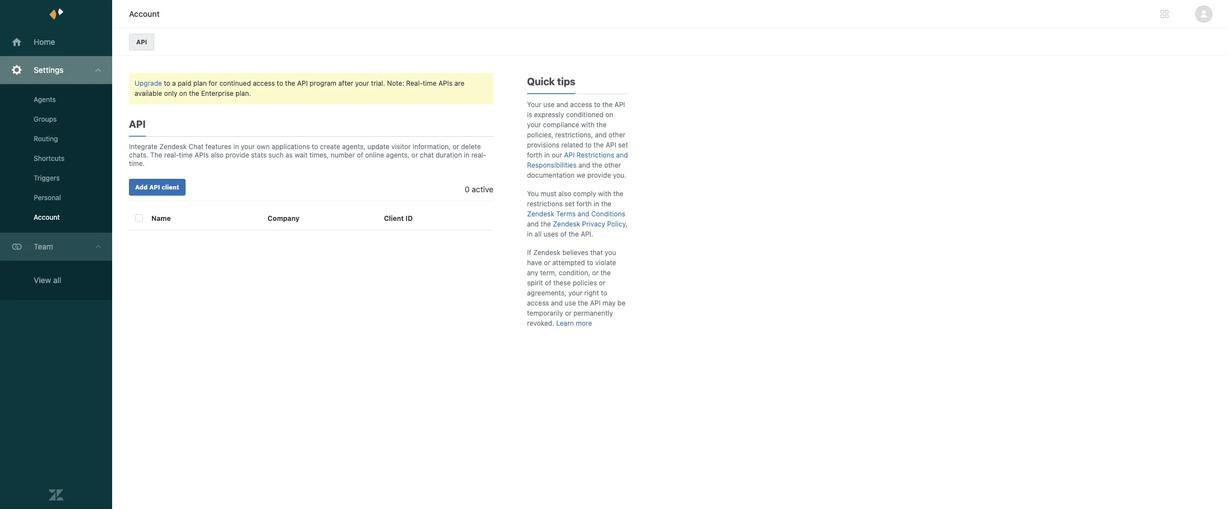 Task type: locate. For each thing, give the bounding box(es) containing it.
in up "if"
[[527, 230, 533, 238]]

account up the api button
[[129, 9, 160, 19]]

we
[[577, 171, 586, 180]]

other inside and the other documentation we provide you.
[[605, 161, 621, 169]]

access up conditioned
[[570, 100, 593, 109]]

time.
[[129, 159, 145, 168]]

your left own
[[241, 143, 255, 151]]

2 vertical spatial access
[[527, 299, 549, 307]]

1 vertical spatial access
[[570, 100, 593, 109]]

the up "conditions"
[[602, 200, 612, 208]]

in
[[234, 143, 239, 151], [464, 151, 470, 159], [545, 151, 550, 159], [594, 200, 600, 208], [527, 230, 533, 238]]

account
[[129, 9, 160, 19], [34, 213, 60, 222]]

other up the you.
[[605, 161, 621, 169]]

real- right the
[[164, 151, 179, 159]]

or up learn
[[565, 309, 572, 318]]

your down policies
[[569, 289, 583, 297]]

access
[[253, 79, 275, 88], [570, 100, 593, 109], [527, 299, 549, 307]]

real-
[[164, 151, 179, 159], [472, 151, 487, 159]]

apis right the
[[195, 151, 209, 159]]

the down restrictions
[[592, 161, 603, 169]]

your inside if zendesk believes that you have or attempted to violate any term, condition, or the spirit of these policies or agreements, your right to access and use the api may be temporarily or permanently revoked.
[[569, 289, 583, 297]]

in left the our
[[545, 151, 550, 159]]

1 horizontal spatial with
[[598, 190, 612, 198]]

right
[[585, 289, 599, 297]]

1 horizontal spatial all
[[535, 230, 542, 238]]

1 horizontal spatial time
[[423, 79, 437, 88]]

your down 'is'
[[527, 121, 541, 129]]

1 horizontal spatial provide
[[588, 171, 611, 180]]

0 vertical spatial all
[[535, 230, 542, 238]]

0 vertical spatial account
[[129, 9, 160, 19]]

zendesk
[[160, 143, 187, 151], [527, 210, 555, 218], [553, 220, 581, 228], [534, 249, 561, 257]]

and up we
[[579, 161, 591, 169]]

1 horizontal spatial use
[[565, 299, 576, 307]]

0 vertical spatial with
[[582, 121, 595, 129]]

1 vertical spatial on
[[606, 111, 614, 119]]

set
[[619, 141, 628, 149], [565, 200, 575, 208]]

0 vertical spatial other
[[609, 131, 626, 139]]

times,
[[310, 151, 329, 159]]

online
[[365, 151, 384, 159]]

view
[[34, 275, 51, 285]]

the
[[150, 151, 162, 159]]

other up restrictions
[[609, 131, 626, 139]]

,
[[626, 220, 628, 228]]

and down agreements,
[[551, 299, 563, 307]]

agents, right online
[[386, 151, 410, 159]]

1 vertical spatial also
[[559, 190, 572, 198]]

1 real- from the left
[[164, 151, 179, 159]]

zendesk up have
[[534, 249, 561, 257]]

with down conditioned
[[582, 121, 595, 129]]

with right comply
[[598, 190, 612, 198]]

quick
[[527, 76, 555, 88]]

temporarily
[[527, 309, 563, 318]]

enterprise
[[201, 89, 234, 98]]

in up "conditions"
[[594, 200, 600, 208]]

use inside your use and access to the api is expressly conditioned on your compliance with the policies, restrictions, and other provisions related to the api set forth in our
[[544, 100, 555, 109]]

and up the you.
[[617, 151, 628, 159]]

responsibilities
[[527, 161, 577, 169]]

to left a
[[164, 79, 170, 88]]

0 horizontal spatial with
[[582, 121, 595, 129]]

0 horizontal spatial set
[[565, 200, 575, 208]]

0 horizontal spatial access
[[253, 79, 275, 88]]

and
[[557, 100, 569, 109], [595, 131, 607, 139], [617, 151, 628, 159], [579, 161, 591, 169], [578, 210, 590, 218], [527, 220, 539, 228], [551, 299, 563, 307]]

1 vertical spatial other
[[605, 161, 621, 169]]

own
[[257, 143, 270, 151]]

1 vertical spatial of
[[561, 230, 567, 238]]

1 horizontal spatial apis
[[439, 79, 453, 88]]

routing
[[34, 135, 58, 143]]

have
[[527, 259, 542, 267]]

2 horizontal spatial access
[[570, 100, 593, 109]]

0 vertical spatial access
[[253, 79, 275, 88]]

conditions
[[592, 210, 626, 218]]

trial.
[[371, 79, 385, 88]]

name
[[151, 214, 171, 223]]

zendesk inside integrate zendesk chat features in your own applications to create agents, update visitor information, or delete chats. the real-time apis also provide stats such as wait times, number of online agents, or chat duration in real- time.
[[160, 143, 187, 151]]

also inside you must also comply with the restrictions set forth in the zendesk terms and conditions and the zendesk privacy policy
[[559, 190, 572, 198]]

also
[[211, 151, 224, 159], [559, 190, 572, 198]]

upgrade
[[135, 79, 162, 88]]

you must also comply with the restrictions set forth in the zendesk terms and conditions and the zendesk privacy policy
[[527, 190, 626, 228]]

api inside button
[[136, 38, 147, 45]]

provide right we
[[588, 171, 611, 180]]

on right conditioned
[[606, 111, 614, 119]]

also right chat
[[211, 151, 224, 159]]

home
[[34, 37, 55, 47]]

set up the you.
[[619, 141, 628, 149]]

provide inside integrate zendesk chat features in your own applications to create agents, update visitor information, or delete chats. the real-time apis also provide stats such as wait times, number of online agents, or chat duration in real- time.
[[226, 151, 249, 159]]

other inside your use and access to the api is expressly conditioned on your compliance with the policies, restrictions, and other provisions related to the api set forth in our
[[609, 131, 626, 139]]

0 horizontal spatial time
[[179, 151, 193, 159]]

also right the must
[[559, 190, 572, 198]]

expressly
[[534, 111, 565, 119]]

and up zendesk privacy policy link
[[578, 210, 590, 218]]

use
[[544, 100, 555, 109], [565, 299, 576, 307]]

0 horizontal spatial on
[[179, 89, 187, 98]]

the down right
[[578, 299, 589, 307]]

shortcuts
[[34, 154, 65, 163]]

spirit
[[527, 279, 543, 287]]

1 horizontal spatial on
[[606, 111, 614, 119]]

or
[[453, 143, 459, 151], [412, 151, 418, 159], [544, 259, 551, 267], [592, 269, 599, 277], [599, 279, 606, 287], [565, 309, 572, 318]]

forth inside your use and access to the api is expressly conditioned on your compliance with the policies, restrictions, and other provisions related to the api set forth in our
[[527, 151, 543, 159]]

your left trial.
[[355, 79, 369, 88]]

0 vertical spatial set
[[619, 141, 628, 149]]

of down term,
[[545, 279, 552, 287]]

all
[[535, 230, 542, 238], [53, 275, 61, 285]]

1 vertical spatial provide
[[588, 171, 611, 180]]

1 horizontal spatial real-
[[472, 151, 487, 159]]

client
[[162, 183, 179, 191]]

provide left stats
[[226, 151, 249, 159]]

time inside integrate zendesk chat features in your own applications to create agents, update visitor information, or delete chats. the real-time apis also provide stats such as wait times, number of online agents, or chat duration in real- time.
[[179, 151, 193, 159]]

or down violate
[[592, 269, 599, 277]]

real-
[[406, 79, 423, 88]]

client id
[[384, 214, 413, 223]]

1 vertical spatial use
[[565, 299, 576, 307]]

of inside , in all uses of the api.
[[561, 230, 567, 238]]

0 horizontal spatial use
[[544, 100, 555, 109]]

your inside your use and access to the api is expressly conditioned on your compliance with the policies, restrictions, and other provisions related to the api set forth in our
[[527, 121, 541, 129]]

real- right duration
[[472, 151, 487, 159]]

1 horizontal spatial agents,
[[386, 151, 410, 159]]

active
[[472, 185, 494, 194]]

1 horizontal spatial forth
[[577, 200, 592, 208]]

or up term,
[[544, 259, 551, 267]]

in inside your use and access to the api is expressly conditioned on your compliance with the policies, restrictions, and other provisions related to the api set forth in our
[[545, 151, 550, 159]]

1 horizontal spatial set
[[619, 141, 628, 149]]

1 vertical spatial apis
[[195, 151, 209, 159]]

apis inside to a paid plan for continued access to the api program after your trial. note: real-time apis are available only on the enterprise plan.
[[439, 79, 453, 88]]

or left delete on the top of the page
[[453, 143, 459, 151]]

zendesk inside if zendesk believes that you have or attempted to violate any term, condition, or the spirit of these policies or agreements, your right to access and use the api may be temporarily or permanently revoked.
[[534, 249, 561, 257]]

zendesk left chat
[[160, 143, 187, 151]]

and inside and the other documentation we provide you.
[[579, 161, 591, 169]]

0 horizontal spatial forth
[[527, 151, 543, 159]]

1 horizontal spatial of
[[545, 279, 552, 287]]

the down the you.
[[614, 190, 624, 198]]

0 vertical spatial provide
[[226, 151, 249, 159]]

0 horizontal spatial provide
[[226, 151, 249, 159]]

forth down comply
[[577, 200, 592, 208]]

1 horizontal spatial access
[[527, 299, 549, 307]]

0 vertical spatial on
[[179, 89, 187, 98]]

uses
[[544, 230, 559, 238]]

are
[[455, 79, 465, 88]]

0 horizontal spatial apis
[[195, 151, 209, 159]]

0 horizontal spatial account
[[34, 213, 60, 222]]

these
[[554, 279, 571, 287]]

on inside to a paid plan for continued access to the api program after your trial. note: real-time apis are available only on the enterprise plan.
[[179, 89, 187, 98]]

zendesk down restrictions
[[527, 210, 555, 218]]

note:
[[387, 79, 405, 88]]

use up "learn more" "link"
[[565, 299, 576, 307]]

is
[[527, 111, 533, 119]]

access up temporarily
[[527, 299, 549, 307]]

0 horizontal spatial all
[[53, 275, 61, 285]]

with inside you must also comply with the restrictions set forth in the zendesk terms and conditions and the zendesk privacy policy
[[598, 190, 612, 198]]

of left online
[[357, 151, 363, 159]]

use inside if zendesk believes that you have or attempted to violate any term, condition, or the spirit of these policies or agreements, your right to access and use the api may be temporarily or permanently revoked.
[[565, 299, 576, 307]]

other
[[609, 131, 626, 139], [605, 161, 621, 169]]

number
[[331, 151, 355, 159]]

restrictions
[[527, 200, 563, 208]]

account down personal
[[34, 213, 60, 222]]

learn more link
[[557, 319, 592, 328]]

1 vertical spatial forth
[[577, 200, 592, 208]]

to left create
[[312, 143, 318, 151]]

0 vertical spatial of
[[357, 151, 363, 159]]

use up expressly
[[544, 100, 555, 109]]

0 vertical spatial use
[[544, 100, 555, 109]]

0 horizontal spatial real-
[[164, 151, 179, 159]]

policies
[[573, 279, 597, 287]]

apis inside integrate zendesk chat features in your own applications to create agents, update visitor information, or delete chats. the real-time apis also provide stats such as wait times, number of online agents, or chat duration in real- time.
[[195, 151, 209, 159]]

the left api.
[[569, 230, 579, 238]]

1 vertical spatial set
[[565, 200, 575, 208]]

if
[[527, 249, 532, 257]]

program
[[310, 79, 337, 88]]

any
[[527, 269, 539, 277]]

api inside if zendesk believes that you have or attempted to violate any term, condition, or the spirit of these policies or agreements, your right to access and use the api may be temporarily or permanently revoked.
[[590, 299, 601, 307]]

1 vertical spatial time
[[179, 151, 193, 159]]

a
[[172, 79, 176, 88]]

more
[[576, 319, 592, 328]]

set inside your use and access to the api is expressly conditioned on your compliance with the policies, restrictions, and other provisions related to the api set forth in our
[[619, 141, 628, 149]]

add api client button
[[129, 179, 185, 196]]

the left program
[[285, 79, 295, 88]]

your inside to a paid plan for continued access to the api program after your trial. note: real-time apis are available only on the enterprise plan.
[[355, 79, 369, 88]]

0 horizontal spatial also
[[211, 151, 224, 159]]

to up may on the bottom
[[601, 289, 608, 297]]

agents, right create
[[342, 143, 366, 151]]

and up restrictions
[[595, 131, 607, 139]]

in inside , in all uses of the api.
[[527, 230, 533, 238]]

1 vertical spatial all
[[53, 275, 61, 285]]

0 vertical spatial time
[[423, 79, 437, 88]]

1 horizontal spatial also
[[559, 190, 572, 198]]

of right uses
[[561, 230, 567, 238]]

permanently
[[574, 309, 613, 318]]

view all
[[34, 275, 61, 285]]

access right continued at the top left of page
[[253, 79, 275, 88]]

chat
[[420, 151, 434, 159]]

0 vertical spatial apis
[[439, 79, 453, 88]]

agents
[[34, 95, 56, 104]]

2 horizontal spatial of
[[561, 230, 567, 238]]

on down paid
[[179, 89, 187, 98]]

time left are
[[423, 79, 437, 88]]

1 vertical spatial with
[[598, 190, 612, 198]]

time inside to a paid plan for continued access to the api program after your trial. note: real-time apis are available only on the enterprise plan.
[[423, 79, 437, 88]]

0 vertical spatial forth
[[527, 151, 543, 159]]

2 real- from the left
[[472, 151, 487, 159]]

0 vertical spatial also
[[211, 151, 224, 159]]

all right view
[[53, 275, 61, 285]]

as
[[286, 151, 293, 159]]

0 horizontal spatial of
[[357, 151, 363, 159]]

time right the
[[179, 151, 193, 159]]

apis left are
[[439, 79, 453, 88]]

forth
[[527, 151, 543, 159], [577, 200, 592, 208]]

all left uses
[[535, 230, 542, 238]]

set up the terms
[[565, 200, 575, 208]]

forth down provisions
[[527, 151, 543, 159]]

0
[[465, 185, 470, 194]]

our
[[552, 151, 563, 159]]

2 vertical spatial of
[[545, 279, 552, 287]]

of
[[357, 151, 363, 159], [561, 230, 567, 238], [545, 279, 552, 287]]



Task type: vqa. For each thing, say whether or not it's contained in the screenshot.
1st bubble from left
no



Task type: describe. For each thing, give the bounding box(es) containing it.
compliance
[[543, 121, 580, 129]]

api inside the api restrictions and responsibilities
[[564, 151, 575, 159]]

restrictions
[[577, 151, 615, 159]]

your
[[527, 100, 542, 109]]

also inside integrate zendesk chat features in your own applications to create agents, update visitor information, or delete chats. the real-time apis also provide stats such as wait times, number of online agents, or chat duration in real- time.
[[211, 151, 224, 159]]

create
[[320, 143, 340, 151]]

to inside integrate zendesk chat features in your own applications to create agents, update visitor information, or delete chats. the real-time apis also provide stats such as wait times, number of online agents, or chat duration in real- time.
[[312, 143, 318, 151]]

1 horizontal spatial account
[[129, 9, 160, 19]]

revoked.
[[527, 319, 555, 328]]

learn more
[[557, 319, 592, 328]]

api button
[[129, 34, 154, 50]]

triggers
[[34, 174, 60, 182]]

of inside integrate zendesk chat features in your own applications to create agents, update visitor information, or delete chats. the real-time apis also provide stats such as wait times, number of online agents, or chat duration in real- time.
[[357, 151, 363, 159]]

with inside your use and access to the api is expressly conditioned on your compliance with the policies, restrictions, and other provisions related to the api set forth in our
[[582, 121, 595, 129]]

tips
[[558, 76, 576, 88]]

access inside if zendesk believes that you have or attempted to violate any term, condition, or the spirit of these policies or agreements, your right to access and use the api may be temporarily or permanently revoked.
[[527, 299, 549, 307]]

for
[[209, 79, 218, 88]]

integrate
[[129, 143, 158, 151]]

access inside to a paid plan for continued access to the api program after your trial. note: real-time apis are available only on the enterprise plan.
[[253, 79, 275, 88]]

and down restrictions
[[527, 220, 539, 228]]

or left the chat
[[412, 151, 418, 159]]

the down violate
[[601, 269, 611, 277]]

you
[[605, 249, 617, 257]]

plan
[[193, 79, 207, 88]]

believes
[[563, 249, 589, 257]]

, in all uses of the api.
[[527, 220, 628, 238]]

to a paid plan for continued access to the api program after your trial. note: real-time apis are available only on the enterprise plan.
[[135, 79, 465, 98]]

to left program
[[277, 79, 283, 88]]

agreements,
[[527, 289, 567, 297]]

the down plan
[[189, 89, 199, 98]]

api inside "button"
[[149, 183, 160, 191]]

and inside the api restrictions and responsibilities
[[617, 151, 628, 159]]

related
[[562, 141, 584, 149]]

you.
[[613, 171, 627, 180]]

you
[[527, 190, 539, 198]]

in inside you must also comply with the restrictions set forth in the zendesk terms and conditions and the zendesk privacy policy
[[594, 200, 600, 208]]

personal
[[34, 194, 61, 202]]

the inside and the other documentation we provide you.
[[592, 161, 603, 169]]

must
[[541, 190, 557, 198]]

the up restrictions
[[594, 141, 604, 149]]

add api client
[[135, 183, 179, 191]]

api.
[[581, 230, 594, 238]]

quick tips
[[527, 76, 576, 88]]

learn
[[557, 319, 574, 328]]

update
[[368, 143, 390, 151]]

conditioned
[[566, 111, 604, 119]]

wait
[[295, 151, 308, 159]]

access inside your use and access to the api is expressly conditioned on your compliance with the policies, restrictions, and other provisions related to the api set forth in our
[[570, 100, 593, 109]]

provisions
[[527, 141, 560, 149]]

add
[[135, 183, 148, 191]]

that
[[591, 249, 603, 257]]

continued
[[219, 79, 251, 88]]

zendesk products image
[[1161, 10, 1169, 18]]

terms
[[557, 210, 576, 218]]

to up conditioned
[[594, 100, 601, 109]]

after
[[339, 79, 354, 88]]

the up uses
[[541, 220, 551, 228]]

and up expressly
[[557, 100, 569, 109]]

all inside , in all uses of the api.
[[535, 230, 542, 238]]

id
[[406, 214, 413, 223]]

client
[[384, 214, 404, 223]]

privacy
[[582, 220, 606, 228]]

attempted
[[553, 259, 585, 267]]

zendesk privacy policy link
[[553, 220, 626, 228]]

be
[[618, 299, 626, 307]]

stats
[[251, 151, 267, 159]]

information,
[[413, 143, 451, 151]]

may
[[603, 299, 616, 307]]

forth inside you must also comply with the restrictions set forth in the zendesk terms and conditions and the zendesk privacy policy
[[577, 200, 592, 208]]

and inside if zendesk believes that you have or attempted to violate any term, condition, or the spirit of these policies or agreements, your right to access and use the api may be temporarily or permanently revoked.
[[551, 299, 563, 307]]

if zendesk believes that you have or attempted to violate any term, condition, or the spirit of these policies or agreements, your right to access and use the api may be temporarily or permanently revoked.
[[527, 249, 626, 328]]

1 vertical spatial account
[[34, 213, 60, 222]]

set inside you must also comply with the restrictions set forth in the zendesk terms and conditions and the zendesk privacy policy
[[565, 200, 575, 208]]

visitor
[[392, 143, 411, 151]]

api restrictions and responsibilities
[[527, 151, 628, 169]]

features
[[206, 143, 232, 151]]

your inside integrate zendesk chat features in your own applications to create agents, update visitor information, or delete chats. the real-time apis also provide stats such as wait times, number of online agents, or chat duration in real- time.
[[241, 143, 255, 151]]

available
[[135, 89, 162, 98]]

to up restrictions
[[586, 141, 592, 149]]

to down that
[[587, 259, 594, 267]]

provide inside and the other documentation we provide you.
[[588, 171, 611, 180]]

of inside if zendesk believes that you have or attempted to violate any term, condition, or the spirit of these policies or agreements, your right to access and use the api may be temporarily or permanently revoked.
[[545, 279, 552, 287]]

delete
[[461, 143, 481, 151]]

0 horizontal spatial agents,
[[342, 143, 366, 151]]

api restrictions and responsibilities link
[[527, 151, 628, 169]]

company
[[268, 214, 300, 223]]

the inside , in all uses of the api.
[[569, 230, 579, 238]]

only
[[164, 89, 177, 98]]

and the other documentation we provide you.
[[527, 161, 627, 180]]

comply
[[573, 190, 597, 198]]

chats.
[[129, 151, 148, 159]]

in right features on the top left of the page
[[234, 143, 239, 151]]

your use and access to the api is expressly conditioned on your compliance with the policies, restrictions, and other provisions related to the api set forth in our
[[527, 100, 628, 159]]

zendesk terms and conditions link
[[527, 210, 626, 218]]

upgrade link
[[135, 79, 162, 88]]

paid
[[178, 79, 191, 88]]

plan.
[[236, 89, 251, 98]]

team
[[34, 242, 53, 251]]

or up right
[[599, 279, 606, 287]]

zendesk down the terms
[[553, 220, 581, 228]]

in right duration
[[464, 151, 470, 159]]

restrictions,
[[556, 131, 593, 139]]

integrate zendesk chat features in your own applications to create agents, update visitor information, or delete chats. the real-time apis also provide stats such as wait times, number of online agents, or chat duration in real- time.
[[129, 143, 487, 168]]

on inside your use and access to the api is expressly conditioned on your compliance with the policies, restrictions, and other provisions related to the api set forth in our
[[606, 111, 614, 119]]

the down conditioned
[[597, 121, 607, 129]]

duration
[[436, 151, 462, 159]]

api inside to a paid plan for continued access to the api program after your trial. note: real-time apis are available only on the enterprise plan.
[[297, 79, 308, 88]]

such
[[269, 151, 284, 159]]

the up conditioned
[[603, 100, 613, 109]]

chat
[[189, 143, 204, 151]]

term,
[[540, 269, 557, 277]]



